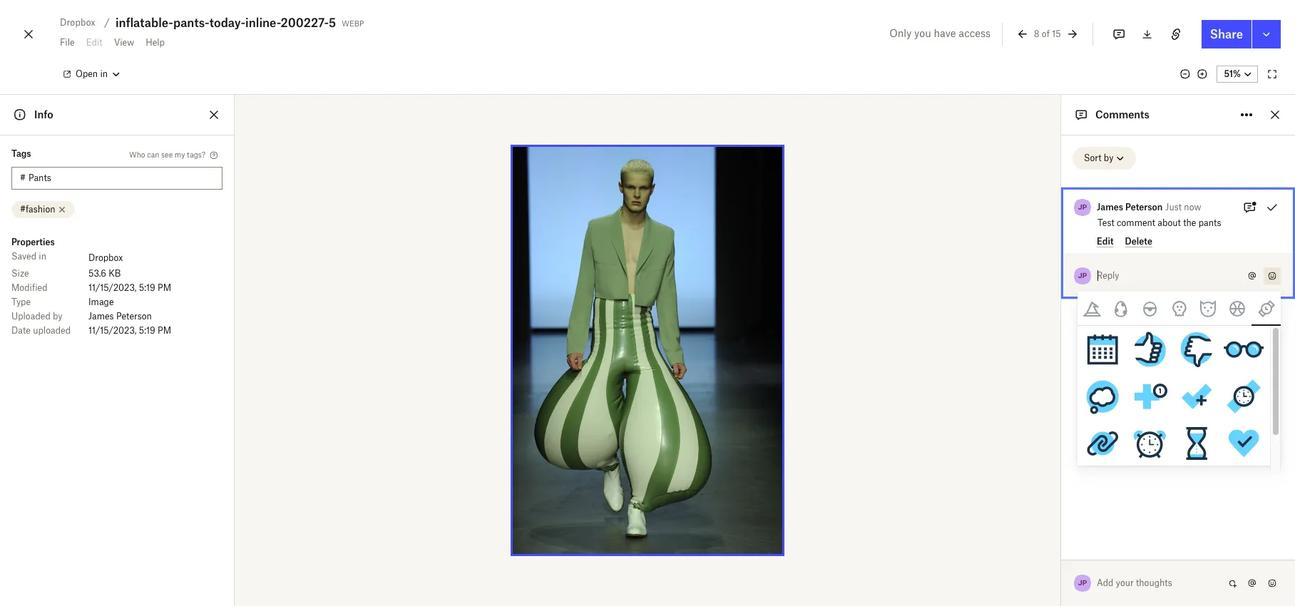 Task type: vqa. For each thing, say whether or not it's contained in the screenshot.
quota usage image
no



Task type: describe. For each thing, give the bounding box(es) containing it.
microsoft_pride_21_intersex.jpg
[[997, 459, 1128, 469]]

microsoft_pride_21_bisexual.jpg
[[997, 332, 1130, 343]]

who
[[129, 150, 145, 159]]

5
[[329, 16, 336, 30]]

james for james peterson just now
[[1097, 202, 1123, 213]]

size
[[11, 268, 29, 279]]

15
[[1052, 28, 1061, 39]]

Add your thoughts text field
[[1098, 572, 1224, 595]]

thoughts
[[1136, 578, 1172, 588]]

to for microsoft_pride_21_intersex.jpg
[[1059, 475, 1066, 484]]

calendar image
[[1083, 329, 1123, 369]]

watch image
[[1224, 377, 1264, 417]]

successful!
[[1054, 568, 1109, 580]]

all
[[1016, 581, 1027, 591]]

date uploaded
[[11, 325, 71, 336]]

inline-
[[245, 16, 281, 30]]

microsoft_pride for microsoft_pride_21_bisexual.jpg
[[1069, 349, 1121, 357]]

6 copy link button from the top
[[1201, 547, 1255, 564]]

dropbox
[[88, 252, 123, 263]]

copy link for microsoft_pride_21_pride_flag.jpg
[[1208, 424, 1247, 434]]

microsoft_pride link for microsoft_pride_21_pansexual.jpg
[[1069, 515, 1121, 528]]

copy link button for microsoft_pride_21_neutrois.jpg
[[1201, 379, 1255, 396]]

#fashion button
[[11, 201, 75, 218]]

dinosaur image
[[1115, 301, 1128, 317]]

upload
[[1016, 568, 1051, 580]]

basic image
[[1258, 300, 1275, 317]]

uploaded by
[[11, 311, 62, 322]]

link for microsoft_pride_21_bisexual.jpg
[[1232, 339, 1247, 350]]

microsoft_pride link for microsoft_pride_21_demisexual.jpg
[[1069, 305, 1121, 317]]

shared link image
[[1083, 424, 1123, 464]]

james for james peterson
[[88, 311, 114, 322]]

microsoft_pride_21_neutrois.jpg uploaded to microsoft_pride
[[997, 374, 1130, 399]]

microsoft_pride link for microsoft_pride_21_neutrois.jpg
[[1069, 389, 1121, 402]]

to for microsoft_pride_21_neutrois.jpg
[[1059, 391, 1066, 399]]

check mark image
[[1177, 377, 1217, 417]]

saved
[[11, 251, 36, 262]]

eyeball image
[[1143, 301, 1157, 316]]

pants
[[1199, 218, 1221, 228]]

close image
[[20, 23, 37, 46]]

only you have access
[[889, 27, 991, 39]]

200227-
[[281, 16, 329, 30]]

the
[[1183, 218, 1196, 228]]

comment
[[1117, 218, 1155, 228]]

who can see my tags? image
[[208, 150, 220, 161]]

thumbs down image
[[1177, 329, 1217, 369]]

microsoft_pride link for microsoft_pride_21_bisexual.jpg
[[1069, 347, 1121, 359]]

uploaded for microsoft_pride_21_pride_flag.jpg
[[1025, 433, 1057, 441]]

pants-
[[173, 16, 209, 30]]

pm for peterson
[[158, 325, 171, 336]]

microsoft_pride for microsoft_pride_21_pansexual.jpg
[[1069, 517, 1121, 526]]

8 of 15
[[1034, 28, 1061, 39]]

tags
[[11, 148, 31, 159]]

james peterson
[[88, 311, 152, 322]]

spectacles image
[[1224, 329, 1264, 369]]

your
[[1116, 578, 1134, 588]]

#
[[20, 173, 26, 183]]

share button
[[1202, 20, 1252, 48]]

have
[[934, 27, 956, 39]]

copy link for microsoft_pride_21_neutrois.jpg
[[1208, 382, 1247, 392]]

microsoft_pride_21_demisexual.jpg
[[997, 290, 1143, 301]]

upload successful! all items successfully uploaded
[[1016, 568, 1144, 591]]

microsoft_pride_21_lesbian.jpg
[[997, 543, 1127, 553]]

copy link button for microsoft_pride_21_intersex.jpg
[[1201, 463, 1255, 480]]

6 copy from the top
[[1208, 550, 1230, 561]]

11/15/2023, for kb
[[88, 282, 137, 293]]

row containing size
[[11, 267, 223, 281]]

Reply text field
[[1098, 265, 1244, 287]]

inflatable-
[[115, 16, 173, 30]]

who can see my tags?
[[129, 150, 205, 159]]

copy for microsoft_pride_21_pride_flag.jpg
[[1208, 424, 1230, 434]]

access
[[959, 27, 991, 39]]

add
[[1097, 578, 1114, 588]]

uploaded inside upload successful! all items successfully uploaded
[[1106, 581, 1144, 591]]

53.6 kb
[[88, 268, 121, 279]]

my
[[175, 150, 185, 159]]

now
[[1184, 202, 1201, 213]]

link for microsoft_pride_21_neutrois.jpg
[[1232, 382, 1247, 392]]

row containing saved in
[[11, 250, 223, 267]]

wizard image
[[1083, 301, 1101, 316]]

test
[[1098, 218, 1115, 228]]

row containing date uploaded
[[11, 324, 223, 338]]

link for microsoft_pride_21_demisexual.jpg
[[1232, 297, 1247, 308]]

upload successful! alert
[[962, 242, 1277, 606]]

comments
[[1095, 108, 1150, 121]]

link for microsoft_pride_21_pride_flag.jpg
[[1232, 424, 1247, 434]]

saved in
[[11, 251, 46, 262]]

microsoft_pride for microsoft_pride_21_pride_flag.jpg
[[1069, 433, 1121, 441]]



Task type: locate. For each thing, give the bounding box(es) containing it.
4 microsoft_pride link from the top
[[1069, 431, 1121, 444]]

only
[[889, 27, 912, 39]]

microsoft_pride link for microsoft_pride_21_pride_flag.jpg
[[1069, 431, 1121, 444]]

uploaded for microsoft_pride_21_neutrois.jpg
[[1025, 391, 1057, 399]]

5:19
[[139, 282, 155, 293], [139, 325, 155, 336]]

james inside table
[[88, 311, 114, 322]]

row down kb
[[11, 281, 223, 295]]

uploaded down 'microsoft_pride_21_intersex.jpg'
[[1025, 475, 1057, 484]]

copy down check mark image
[[1208, 424, 1230, 434]]

row containing modified
[[11, 281, 223, 295]]

uploaded down microsoft_pride_21_pansexual.jpg
[[1025, 517, 1057, 526]]

uploaded inside table
[[33, 325, 71, 336]]

date
[[11, 325, 31, 336]]

james down image
[[88, 311, 114, 322]]

1 11/15/2023, from the top
[[88, 282, 137, 293]]

uploaded inside microsoft_pride_21_bisexual.jpg uploaded to microsoft_pride
[[1025, 349, 1057, 357]]

11/15/2023, 5:19 pm down kb
[[88, 282, 171, 293]]

microsoft_pride_21_pride_flag.jpg uploaded to microsoft_pride
[[997, 417, 1137, 441]]

microsoft_pride inside microsoft_pride_21_pride_flag.jpg uploaded to microsoft_pride
[[1069, 433, 1121, 441]]

microsoft_pride_21_neutrois.jpg
[[997, 374, 1130, 385]]

5 copy link from the top
[[1208, 466, 1247, 476]]

uploaded down microsoft_pride_21_neutrois.jpg
[[1025, 391, 1057, 399]]

row containing type
[[11, 295, 223, 310]]

to inside "microsoft_pride_21_pansexual.jpg uploaded to microsoft_pride"
[[1059, 517, 1066, 526]]

2 11/15/2023, from the top
[[88, 325, 137, 336]]

dropbox link
[[88, 251, 123, 265]]

row containing uploaded by
[[11, 310, 223, 324]]

copy down cat image on the right
[[1208, 339, 1230, 350]]

see
[[161, 150, 173, 159]]

to for microsoft_pride_21_demisexual.jpg
[[1059, 307, 1066, 315]]

2 microsoft_pride link from the top
[[1069, 347, 1121, 359]]

11/15/2023, 5:19 pm for peterson
[[88, 325, 171, 336]]

alarm clock image
[[1130, 424, 1170, 464]]

you
[[914, 27, 931, 39]]

3 copy from the top
[[1208, 382, 1230, 392]]

5 copy from the top
[[1208, 466, 1230, 476]]

james up test
[[1097, 202, 1123, 213]]

to down microsoft_pride_21_neutrois.jpg
[[1059, 391, 1066, 399]]

microsoft_pride_21_demisexual.jpg uploaded to microsoft_pride
[[997, 290, 1143, 315]]

table
[[11, 250, 223, 338]]

microsoft_pride inside the microsoft_pride_21_intersex.jpg uploaded to microsoft_pride
[[1069, 475, 1121, 484]]

11/15/2023, for peterson
[[88, 325, 137, 336]]

microsoft_pride_21_pride_flag.jpg
[[997, 417, 1137, 427]]

thumbs up image
[[1130, 329, 1170, 369]]

2 11/15/2023, 5:19 pm from the top
[[88, 325, 171, 336]]

1 copy link button from the top
[[1201, 295, 1255, 312]]

5 row from the top
[[11, 310, 223, 324]]

1 copy link from the top
[[1208, 297, 1247, 308]]

microsoft_pride link down 'microsoft_pride_21_intersex.jpg'
[[1069, 473, 1121, 486]]

3 microsoft_pride link from the top
[[1069, 389, 1121, 402]]

2 copy link from the top
[[1208, 339, 1247, 350]]

row down dropbox 'link'
[[11, 267, 223, 281]]

reply image
[[1098, 268, 1232, 284]]

to down 'microsoft_pride_21_intersex.jpg'
[[1059, 475, 1066, 484]]

webp
[[342, 16, 364, 29]]

thought cloud image
[[1083, 377, 1123, 417]]

items
[[1030, 581, 1052, 591]]

plus one image
[[1130, 377, 1170, 417]]

tags?
[[187, 150, 205, 159]]

11/15/2023, down kb
[[88, 282, 137, 293]]

copy down timer image
[[1208, 466, 1230, 476]]

5 link from the top
[[1232, 466, 1247, 476]]

0 vertical spatial pm
[[158, 282, 171, 293]]

5 copy link button from the top
[[1201, 463, 1255, 480]]

cat image
[[1200, 300, 1216, 317]]

to down microsoft_pride_21_pansexual.jpg
[[1059, 517, 1066, 526]]

table containing saved in
[[11, 250, 223, 338]]

to down the microsoft_pride_21_bisexual.jpg
[[1059, 349, 1066, 357]]

2 row from the top
[[11, 267, 223, 281]]

to inside the microsoft_pride_21_intersex.jpg uploaded to microsoft_pride
[[1059, 475, 1066, 484]]

copy link button for microsoft_pride_21_demisexual.jpg
[[1201, 295, 1255, 312]]

timer image
[[1177, 424, 1217, 464]]

copy for microsoft_pride_21_intersex.jpg
[[1208, 466, 1230, 476]]

microsoft_pride for microsoft_pride_21_intersex.jpg
[[1069, 475, 1121, 484]]

6 copy link from the top
[[1208, 550, 1247, 561]]

microsoft_pride
[[1069, 307, 1121, 315], [1069, 349, 1121, 357], [1069, 391, 1121, 399], [1069, 433, 1121, 441], [1069, 475, 1121, 484], [1069, 517, 1121, 526]]

today-
[[209, 16, 245, 30]]

4 link from the top
[[1232, 424, 1247, 434]]

uploaded inside "microsoft_pride_21_pansexual.jpg uploaded to microsoft_pride"
[[1025, 517, 1057, 526]]

1 horizontal spatial peterson
[[1125, 202, 1163, 213]]

microsoft_pride_21_pansexual.jpg
[[997, 501, 1137, 511]]

uploaded
[[33, 325, 71, 336], [1106, 581, 1144, 591]]

5 microsoft_pride link from the top
[[1069, 473, 1121, 486]]

3 microsoft_pride from the top
[[1069, 391, 1121, 399]]

0 vertical spatial uploaded
[[33, 325, 71, 336]]

0 vertical spatial james
[[1097, 202, 1123, 213]]

microsoft_pride link for microsoft_pride_21_intersex.jpg
[[1069, 473, 1121, 486]]

4 copy link from the top
[[1208, 424, 1247, 434]]

microsoft_pride down 'microsoft_pride_21_intersex.jpg'
[[1069, 475, 1121, 484]]

microsoft_pride down microsoft_pride_21_neutrois.jpg
[[1069, 391, 1121, 399]]

0 vertical spatial 11/15/2023,
[[88, 282, 137, 293]]

copy for microsoft_pride_21_demisexual.jpg
[[1208, 297, 1230, 308]]

1 vertical spatial peterson
[[116, 311, 152, 322]]

row up kb
[[11, 250, 223, 267]]

1 vertical spatial uploaded
[[1106, 581, 1144, 591]]

1 vertical spatial 11/15/2023, 5:19 pm
[[88, 325, 171, 336]]

uploaded down microsoft_pride_21_pride_flag.jpg
[[1025, 433, 1057, 441]]

4 row from the top
[[11, 295, 223, 310]]

0 vertical spatial peterson
[[1125, 202, 1163, 213]]

row up james peterson
[[11, 295, 223, 310]]

3 link from the top
[[1232, 382, 1247, 392]]

copy for microsoft_pride_21_neutrois.jpg
[[1208, 382, 1230, 392]]

james peterson just now
[[1097, 202, 1201, 213]]

in
[[39, 251, 46, 262]]

6 microsoft_pride link from the top
[[1069, 515, 1121, 528]]

peterson up comment
[[1125, 202, 1163, 213]]

8
[[1034, 28, 1040, 39]]

uploaded inside 'microsoft_pride_21_demisexual.jpg uploaded to microsoft_pride'
[[1025, 307, 1057, 315]]

microsoft_pride for microsoft_pride_21_demisexual.jpg
[[1069, 307, 1121, 315]]

copy link for microsoft_pride_21_bisexual.jpg
[[1208, 339, 1247, 350]]

11/15/2023, 5:19 pm for kb
[[88, 282, 171, 293]]

successfully
[[1054, 581, 1104, 591]]

1 row from the top
[[11, 250, 223, 267]]

copy link button for microsoft_pride_21_pride_flag.jpg
[[1201, 421, 1255, 438]]

1 to from the top
[[1059, 307, 1066, 315]]

james
[[1097, 202, 1123, 213], [88, 311, 114, 322]]

pm for kb
[[158, 282, 171, 293]]

peterson inside table
[[116, 311, 152, 322]]

copy link
[[1208, 297, 1247, 308], [1208, 339, 1247, 350], [1208, 382, 1247, 392], [1208, 424, 1247, 434], [1208, 466, 1247, 476], [1208, 550, 1247, 561]]

uploaded for microsoft_pride_21_bisexual.jpg
[[1025, 349, 1057, 357]]

1 5:19 from the top
[[139, 282, 155, 293]]

uploaded down the microsoft_pride_21_bisexual.jpg
[[1025, 349, 1057, 357]]

11/15/2023,
[[88, 282, 137, 293], [88, 325, 137, 336]]

microsoft_pride down microsoft_pride_21_pansexual.jpg
[[1069, 517, 1121, 526]]

microsoft_pride link down microsoft_pride_21_demisexual.jpg
[[1069, 305, 1121, 317]]

copy down thumbs down 'image'
[[1208, 382, 1230, 392]]

/ inflatable-pants-today-inline-200227-5 webp
[[104, 16, 364, 30]]

test comment about the pants
[[1098, 218, 1221, 228]]

link for microsoft_pride_21_intersex.jpg
[[1232, 466, 1247, 476]]

to down microsoft_pride_21_demisexual.jpg
[[1059, 307, 1066, 315]]

5:19 up james peterson
[[139, 282, 155, 293]]

uploaded for microsoft_pride_21_pansexual.jpg
[[1025, 517, 1057, 526]]

microsoft_pride for microsoft_pride_21_neutrois.jpg
[[1069, 391, 1121, 399]]

2 copy from the top
[[1208, 339, 1230, 350]]

peterson for james peterson
[[116, 311, 152, 322]]

6 to from the top
[[1059, 517, 1066, 526]]

0 horizontal spatial peterson
[[116, 311, 152, 322]]

row down image
[[11, 310, 223, 324]]

6 link from the top
[[1232, 550, 1247, 561]]

to inside microsoft_pride_21_bisexual.jpg uploaded to microsoft_pride
[[1059, 349, 1066, 357]]

add your thoughts image
[[1098, 576, 1212, 591]]

by
[[53, 311, 62, 322]]

close right sidebar image
[[1267, 106, 1284, 123]]

11/15/2023, 5:19 pm
[[88, 282, 171, 293], [88, 325, 171, 336]]

microsoft_pride down the microsoft_pride_21_bisexual.jpg
[[1069, 349, 1121, 357]]

just
[[1166, 202, 1182, 213]]

3 copy link from the top
[[1208, 382, 1247, 392]]

microsoft_pride inside microsoft_pride_21_bisexual.jpg uploaded to microsoft_pride
[[1069, 349, 1121, 357]]

uploaded for microsoft_pride_21_intersex.jpg
[[1025, 475, 1057, 484]]

microsoft_pride_21_bisexual.jpg uploaded to microsoft_pride
[[997, 332, 1130, 357]]

1 vertical spatial james
[[88, 311, 114, 322]]

microsoft_pride down microsoft_pride_21_demisexual.jpg
[[1069, 307, 1121, 315]]

peterson down kb
[[116, 311, 152, 322]]

4 copy link button from the top
[[1201, 421, 1255, 438]]

3 to from the top
[[1059, 391, 1066, 399]]

microsoft_pride inside 'microsoft_pride_21_demisexual.jpg uploaded to microsoft_pride'
[[1069, 307, 1121, 315]]

uploaded for microsoft_pride_21_demisexual.jpg
[[1025, 307, 1057, 315]]

microsoft_pride link down microsoft_pride_21_neutrois.jpg
[[1069, 389, 1121, 402]]

0 vertical spatial 5:19
[[139, 282, 155, 293]]

0 horizontal spatial uploaded
[[33, 325, 71, 336]]

about
[[1158, 218, 1181, 228]]

copy link for microsoft_pride_21_demisexual.jpg
[[1208, 297, 1247, 308]]

row down james peterson
[[11, 324, 223, 338]]

1 horizontal spatial uploaded
[[1106, 581, 1144, 591]]

to inside microsoft_pride_21_neutrois.jpg uploaded to microsoft_pride
[[1059, 391, 1066, 399]]

53.6
[[88, 268, 106, 279]]

microsoft_pride link down microsoft_pride_21_pansexual.jpg
[[1069, 515, 1121, 528]]

can
[[147, 150, 159, 159]]

microsoft_pride inside microsoft_pride_21_neutrois.jpg uploaded to microsoft_pride
[[1069, 391, 1121, 399]]

grim reaper image
[[1172, 301, 1186, 317]]

2 to from the top
[[1059, 349, 1066, 357]]

0 vertical spatial 11/15/2023, 5:19 pm
[[88, 282, 171, 293]]

info
[[34, 108, 53, 121]]

pm
[[158, 282, 171, 293], [158, 325, 171, 336]]

to down microsoft_pride_21_pride_flag.jpg
[[1059, 433, 1066, 441]]

uploaded inside the microsoft_pride_21_intersex.jpg uploaded to microsoft_pride
[[1025, 475, 1057, 484]]

copy up add your thoughts text field
[[1208, 550, 1230, 561]]

microsoft_pride inside "microsoft_pride_21_pansexual.jpg uploaded to microsoft_pride"
[[1069, 517, 1121, 526]]

0 horizontal spatial james
[[88, 311, 114, 322]]

4 copy from the top
[[1208, 424, 1230, 434]]

uploaded inside microsoft_pride_21_neutrois.jpg uploaded to microsoft_pride
[[1025, 391, 1057, 399]]

11/15/2023, down james peterson
[[88, 325, 137, 336]]

5:19 for 53.6 kb
[[139, 282, 155, 293]]

/
[[104, 16, 110, 29]]

properties
[[11, 237, 55, 247]]

uploaded inside table
[[11, 311, 50, 322]]

1 11/15/2023, 5:19 pm from the top
[[88, 282, 171, 293]]

kb
[[109, 268, 121, 279]]

peterson
[[1125, 202, 1163, 213], [116, 311, 152, 322]]

11/15/2023, 5:19 pm down james peterson
[[88, 325, 171, 336]]

5:19 for james peterson
[[139, 325, 155, 336]]

3 copy link button from the top
[[1201, 379, 1255, 396]]

1 vertical spatial pm
[[158, 325, 171, 336]]

image
[[88, 297, 114, 307]]

5 to from the top
[[1059, 475, 1066, 484]]

type
[[11, 297, 31, 307]]

to for microsoft_pride_21_bisexual.jpg
[[1059, 349, 1066, 357]]

6 row from the top
[[11, 324, 223, 338]]

love it image
[[1224, 424, 1264, 464]]

3 row from the top
[[11, 281, 223, 295]]

5:19 down james peterson
[[139, 325, 155, 336]]

close left sidebar image
[[205, 106, 223, 123]]

1 link from the top
[[1232, 297, 1247, 308]]

copy for microsoft_pride_21_bisexual.jpg
[[1208, 339, 1230, 350]]

copy link for microsoft_pride_21_intersex.jpg
[[1208, 466, 1247, 476]]

1 vertical spatial 5:19
[[139, 325, 155, 336]]

microsoft_pride_21_pansexual.jpg uploaded to microsoft_pride
[[997, 501, 1137, 526]]

2 pm from the top
[[158, 325, 171, 336]]

uploaded inside microsoft_pride_21_pride_flag.jpg uploaded to microsoft_pride
[[1025, 433, 1057, 441]]

1 vertical spatial 11/15/2023,
[[88, 325, 137, 336]]

5 microsoft_pride from the top
[[1069, 475, 1121, 484]]

reply
[[1097, 270, 1119, 281]]

sports image
[[1230, 301, 1245, 317]]

share
[[1210, 27, 1243, 41]]

of
[[1042, 28, 1050, 39]]

uploaded down type
[[11, 311, 50, 322]]

microsoft_pride down microsoft_pride_21_pride_flag.jpg
[[1069, 433, 1121, 441]]

1 horizontal spatial james
[[1097, 202, 1123, 213]]

2 5:19 from the top
[[139, 325, 155, 336]]

to for microsoft_pride_21_pansexual.jpg
[[1059, 517, 1066, 526]]

to for microsoft_pride_21_pride_flag.jpg
[[1059, 433, 1066, 441]]

microsoft_pride_21_intersex.jpg uploaded to microsoft_pride
[[997, 459, 1128, 484]]

copy link button for microsoft_pride_21_bisexual.jpg
[[1201, 337, 1255, 354]]

uploaded down microsoft_pride_21_demisexual.jpg
[[1025, 307, 1057, 315]]

link
[[1232, 297, 1247, 308], [1232, 339, 1247, 350], [1232, 382, 1247, 392], [1232, 424, 1247, 434], [1232, 466, 1247, 476], [1232, 550, 1247, 561]]

1 microsoft_pride from the top
[[1069, 307, 1121, 315]]

4 microsoft_pride from the top
[[1069, 433, 1121, 441]]

6 microsoft_pride from the top
[[1069, 517, 1121, 526]]

uploaded
[[1025, 307, 1057, 315], [11, 311, 50, 322], [1025, 349, 1057, 357], [1025, 391, 1057, 399], [1025, 433, 1057, 441], [1025, 475, 1057, 484], [1025, 517, 1057, 526]]

1 copy from the top
[[1208, 297, 1230, 308]]

tab list
[[1078, 292, 1281, 326]]

2 microsoft_pride from the top
[[1069, 349, 1121, 357]]

1 microsoft_pride link from the top
[[1069, 305, 1121, 317]]

peterson for james peterson just now
[[1125, 202, 1163, 213]]

row
[[11, 250, 223, 267], [11, 267, 223, 281], [11, 281, 223, 295], [11, 295, 223, 310], [11, 310, 223, 324], [11, 324, 223, 338]]

to inside 'microsoft_pride_21_demisexual.jpg uploaded to microsoft_pride'
[[1059, 307, 1066, 315]]

add your thoughts
[[1097, 578, 1172, 588]]

#fashion
[[20, 204, 55, 215]]

microsoft_pride link
[[1069, 305, 1121, 317], [1069, 347, 1121, 359], [1069, 389, 1121, 402], [1069, 431, 1121, 444], [1069, 473, 1121, 486], [1069, 515, 1121, 528]]

copy
[[1208, 297, 1230, 308], [1208, 339, 1230, 350], [1208, 382, 1230, 392], [1208, 424, 1230, 434], [1208, 466, 1230, 476], [1208, 550, 1230, 561]]

1 pm from the top
[[158, 282, 171, 293]]

to
[[1059, 307, 1066, 315], [1059, 349, 1066, 357], [1059, 391, 1066, 399], [1059, 433, 1066, 441], [1059, 475, 1066, 484], [1059, 517, 1066, 526]]

to inside microsoft_pride_21_pride_flag.jpg uploaded to microsoft_pride
[[1059, 433, 1066, 441]]

microsoft_pride link down microsoft_pride_21_pride_flag.jpg
[[1069, 431, 1121, 444]]

copy link button
[[1201, 295, 1255, 312], [1201, 337, 1255, 354], [1201, 379, 1255, 396], [1201, 421, 1255, 438], [1201, 463, 1255, 480], [1201, 547, 1255, 564]]

microsoft_pride link down the microsoft_pride_21_bisexual.jpg
[[1069, 347, 1121, 359]]

2 copy link button from the top
[[1201, 337, 1255, 354]]

modified
[[11, 282, 47, 293]]

4 to from the top
[[1059, 433, 1066, 441]]

2 link from the top
[[1232, 339, 1247, 350]]

copy right grim reaper "image"
[[1208, 297, 1230, 308]]



